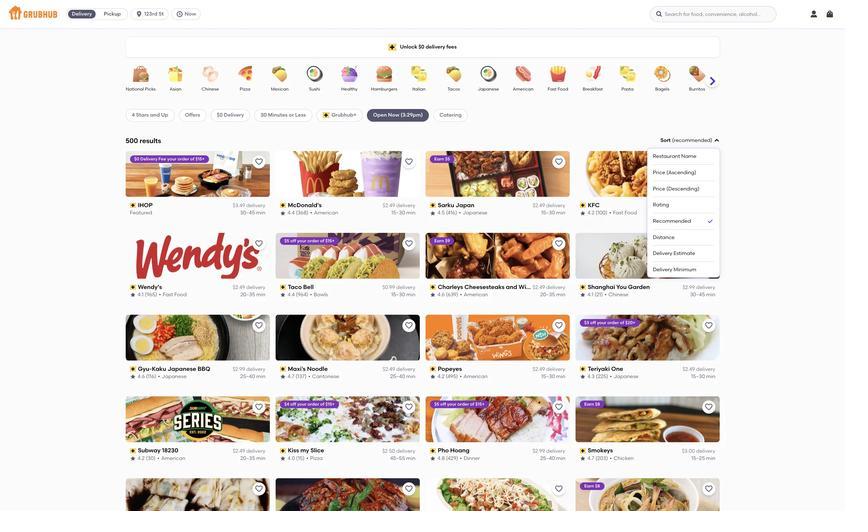 Task type: describe. For each thing, give the bounding box(es) containing it.
20–35 for charleys cheesesteaks and wings
[[541, 292, 555, 298]]

• fast food for kfc
[[610, 210, 637, 216]]

15–30 min for sarku japan
[[542, 210, 566, 216]]

0 vertical spatial chinese
[[202, 87, 219, 92]]

• chinese
[[605, 292, 629, 298]]

charleys
[[438, 284, 463, 291]]

$2.49 for sarku japan
[[533, 203, 545, 209]]

grubhub+
[[332, 112, 357, 118]]

sort
[[661, 137, 671, 144]]

up
[[161, 112, 168, 118]]

fast food
[[548, 87, 569, 92]]

30–45 for shanghai you garden
[[690, 292, 705, 298]]

delivery left fee
[[140, 157, 158, 162]]

minimum
[[674, 267, 697, 273]]

• for mcdonald's
[[310, 210, 312, 216]]

1 vertical spatial now
[[388, 112, 400, 118]]

hamburgers
[[371, 87, 398, 92]]

asian image
[[163, 66, 188, 82]]

0 vertical spatial $5
[[445, 157, 450, 162]]

min for teriyaki one
[[707, 374, 716, 380]]

(30)
[[146, 456, 155, 462]]

4.8
[[438, 456, 445, 462]]

2 horizontal spatial 4.2
[[588, 210, 595, 216]]

$3.00 delivery
[[683, 448, 716, 455]]

subway
[[138, 448, 161, 454]]

wendy's
[[138, 284, 162, 291]]

$5 for pho hoang
[[434, 402, 439, 407]]

japanese for gyu-kaku japanese bbq
[[162, 374, 187, 380]]

$2.49 for wendy's
[[233, 285, 245, 291]]

coffee and tea
[[721, 87, 744, 98]]

japanese for sarku japan
[[463, 210, 488, 216]]

$2.49 for teriyaki one
[[683, 366, 696, 373]]

less
[[295, 112, 306, 118]]

order right fee
[[178, 157, 189, 162]]

4.5 (416)
[[438, 210, 457, 216]]

shanghai you garden logo image
[[576, 233, 720, 279]]

pasta image
[[615, 66, 641, 82]]

min for ihop
[[256, 210, 266, 216]]

4.2 for popeyes
[[438, 374, 445, 380]]

sort ( recommended )
[[661, 137, 713, 144]]

delivery for ihop
[[246, 203, 266, 209]]

$3 off your order of $20+
[[585, 320, 636, 325]]

you
[[617, 284, 627, 291]]

off for taco
[[290, 238, 296, 244]]

subscription pass image for kfc
[[580, 203, 587, 208]]

chinese image
[[198, 66, 223, 82]]

4.4 (368)
[[288, 210, 308, 216]]

subscription pass image for shanghai you garden
[[580, 285, 587, 290]]

bowls
[[314, 292, 328, 298]]

shanghai
[[588, 284, 615, 291]]

open now (3:29pm)
[[373, 112, 423, 118]]

garden
[[628, 284, 650, 291]]

• american for popeyes
[[460, 374, 488, 380]]

gyu-kaku japanese bbq
[[138, 366, 210, 373]]

500 results
[[126, 137, 161, 145]]

offers
[[185, 112, 200, 118]]

4.5
[[438, 210, 445, 216]]

(203)
[[596, 456, 608, 462]]

$2.49 for charleys cheesesteaks and wings
[[533, 285, 545, 291]]

price (ascending)
[[653, 170, 697, 176]]

delivery for sarku japan
[[547, 203, 566, 209]]

4.7 (137)
[[288, 374, 307, 380]]

min for maxi's noodle
[[406, 374, 416, 380]]

$5 off your order of $15+ for hoang
[[434, 402, 485, 407]]

list box containing restaurant name
[[653, 149, 714, 278]]

delivery minimum
[[653, 267, 697, 273]]

subway 18230 logo image
[[126, 397, 270, 443]]

(3:29pm)
[[401, 112, 423, 118]]

recommended option
[[653, 213, 714, 230]]

delivery for delivery
[[72, 11, 92, 17]]

15–30 min for mcdonald's
[[391, 210, 416, 216]]

wendy's logo image
[[126, 233, 270, 279]]

$2.49 delivery for mcdonald's
[[383, 203, 416, 209]]

15–30 min for teriyaki one
[[692, 374, 716, 380]]

• chicken
[[610, 456, 634, 462]]

min for kiss my slice
[[406, 456, 416, 462]]

min for pho hoang
[[557, 456, 566, 462]]

min for mcdonald's
[[406, 210, 416, 216]]

kiss my slice logo image
[[276, 397, 420, 443]]

$15+ for taco bell
[[325, 238, 335, 244]]

star icon image for smokeys
[[580, 456, 586, 462]]

and inside the coffee and tea
[[736, 87, 744, 92]]

1 vertical spatial chinese
[[609, 292, 629, 298]]

national
[[126, 87, 144, 92]]

delivery for wendy's
[[247, 285, 266, 291]]

(15)
[[296, 456, 305, 462]]

american for charleys cheesesteaks and wings
[[464, 292, 488, 298]]

japanese down japanese image
[[478, 87, 499, 92]]

$8 for "papparich flushing logo"
[[595, 484, 600, 489]]

20–35 for wendy's
[[240, 292, 255, 298]]

4.7 (203)
[[588, 456, 608, 462]]

4.6 (116)
[[138, 374, 156, 380]]

smokeys logo image
[[576, 397, 720, 443]]

$2.49 for subway 18230
[[233, 448, 245, 455]]

the coop logo image
[[276, 479, 420, 512]]

30 minutes or less
[[261, 112, 306, 118]]

kfc
[[588, 202, 600, 209]]

bagels
[[656, 87, 670, 92]]

$20+
[[626, 320, 636, 325]]

star icon image for mcdonald's
[[280, 210, 286, 216]]

chipotle  logo image
[[426, 479, 570, 512]]

min for smokeys
[[707, 456, 716, 462]]

maxi's
[[288, 366, 306, 373]]

(495)
[[446, 374, 458, 380]]

of for teriyaki one
[[620, 320, 625, 325]]

picks
[[145, 87, 156, 92]]

delivery for pho hoang
[[547, 448, 566, 455]]

30–45 min for ihop
[[240, 210, 266, 216]]

subway 18230
[[138, 448, 178, 454]]

subscription pass image for kiss my slice
[[280, 449, 286, 454]]

results
[[140, 137, 161, 145]]

american for mcdonald's
[[314, 210, 338, 216]]

cheesesteaks
[[465, 284, 505, 291]]

national picks image
[[128, 66, 154, 82]]

• american for subway 18230
[[157, 456, 185, 462]]

earn $5
[[434, 157, 450, 162]]

order for kiss my slice
[[308, 402, 319, 407]]

star icon image for charleys cheesesteaks and wings
[[430, 292, 436, 298]]

coffee
[[721, 87, 735, 92]]

min for shanghai you garden
[[707, 292, 716, 298]]

earn for smokeys
[[585, 402, 594, 407]]

pickup
[[104, 11, 121, 17]]

pho hoang logo image
[[426, 397, 570, 443]]

japan
[[456, 202, 475, 209]]

or
[[289, 112, 294, 118]]

pickup button
[[97, 8, 128, 20]]

earn $8 for "papparich flushing logo"
[[585, 484, 600, 489]]

15–25 min
[[692, 456, 716, 462]]

papparich flushing logo image
[[576, 479, 720, 512]]

distance
[[653, 234, 675, 241]]

1 vertical spatial pizza
[[310, 456, 323, 462]]

subscription pass image for wendy's
[[130, 285, 136, 290]]

• for gyu-kaku japanese bbq
[[158, 374, 160, 380]]

4.8 (429)
[[438, 456, 458, 462]]

tacos
[[448, 87, 460, 92]]

mcdonald's
[[288, 202, 322, 209]]

open
[[373, 112, 387, 118]]

chicken
[[614, 456, 634, 462]]

subscription pass image for maxi's noodle
[[280, 367, 286, 372]]

• for popeyes
[[460, 374, 462, 380]]

30–45 for ihop
[[240, 210, 255, 216]]

4.3 (225)
[[588, 374, 608, 380]]

4.6 for gyu-kaku japanese bbq
[[138, 374, 145, 380]]

maxi's noodle logo image
[[276, 315, 420, 361]]

slice
[[311, 448, 324, 454]]

sarku japan logo image
[[426, 151, 570, 197]]

ihop
[[138, 202, 153, 209]]

order for pho hoang
[[458, 402, 469, 407]]

japanese left the bbq
[[168, 366, 196, 373]]

4.6 (639)
[[438, 292, 458, 298]]

recommended
[[653, 218, 692, 224]]

4.2 (30)
[[138, 456, 155, 462]]

mcdonald's logo image
[[276, 151, 420, 197]]

$2.99 delivery for japanese
[[233, 366, 266, 373]]

4 stars and up
[[132, 112, 168, 118]]

american down 'american' image
[[513, 87, 534, 92]]

bagels image
[[650, 66, 676, 82]]

$2.49 delivery for wendy's
[[233, 285, 266, 291]]

sarku
[[438, 202, 454, 209]]

30–45 min for shanghai you garden
[[690, 292, 716, 298]]

charleys cheesesteaks and wings logo image
[[426, 233, 570, 279]]

min for sarku japan
[[557, 210, 566, 216]]

4.0 (15)
[[288, 456, 305, 462]]

Search for food, convenience, alcohol... search field
[[650, 6, 777, 22]]

healthy image
[[337, 66, 362, 82]]

15–30 min for taco bell
[[391, 292, 416, 298]]

$2.99 delivery for garden
[[683, 285, 716, 291]]

one
[[612, 366, 624, 373]]

1 horizontal spatial $2.99
[[533, 448, 545, 455]]

15–30 for sarku japan
[[542, 210, 555, 216]]

4.1 (965)
[[138, 292, 157, 298]]

wings
[[519, 284, 537, 291]]

delivery for kiss my slice
[[397, 448, 416, 455]]

your for teriyaki one
[[597, 320, 607, 325]]

4.2 for subway 18230
[[138, 456, 145, 462]]

20–35 min for charleys cheesesteaks and wings
[[541, 292, 566, 298]]

noodle
[[307, 366, 328, 373]]

your for taco bell
[[297, 238, 307, 244]]

price for price (descending)
[[653, 186, 666, 192]]

popeyes
[[438, 366, 462, 373]]



Task type: locate. For each thing, give the bounding box(es) containing it.
teriyaki
[[588, 366, 610, 373]]

your right $3
[[597, 320, 607, 325]]

american right the (495)
[[464, 374, 488, 380]]

$2.99 for japanese
[[233, 366, 245, 373]]

0 horizontal spatial food
[[174, 292, 187, 298]]

• japanese down gyu-kaku japanese bbq
[[158, 374, 187, 380]]

1 horizontal spatial svg image
[[176, 11, 183, 18]]

kiss
[[288, 448, 299, 454]]

• down kaku on the left bottom
[[158, 374, 160, 380]]

1 $8 from the top
[[595, 402, 600, 407]]

earn $8 down 4.3
[[585, 402, 600, 407]]

25–40 min for gyu-kaku japanese bbq
[[240, 374, 266, 380]]

4.1 (21)
[[588, 292, 603, 298]]

0 horizontal spatial svg image
[[136, 11, 143, 18]]

(ascending)
[[667, 170, 697, 176]]

4.4 left '(368)'
[[288, 210, 295, 216]]

0 horizontal spatial fast
[[163, 292, 173, 298]]

food down fast food image
[[558, 87, 569, 92]]

svg image right st
[[176, 11, 183, 18]]

of for pho hoang
[[470, 402, 474, 407]]

subscription pass image for mcdonald's
[[280, 203, 286, 208]]

1 horizontal spatial 4.6
[[438, 292, 445, 298]]

1 horizontal spatial fast
[[548, 87, 557, 92]]

star icon image left 4.2 (100)
[[580, 210, 586, 216]]

save this restaurant image
[[405, 158, 413, 166], [555, 158, 564, 166], [705, 158, 714, 166], [255, 240, 263, 248], [405, 240, 413, 248], [555, 240, 564, 248], [705, 240, 714, 248], [405, 321, 413, 330], [255, 403, 263, 412], [405, 403, 413, 412], [555, 403, 564, 412], [255, 485, 263, 494], [705, 485, 714, 494]]

$15+ for kiss my slice
[[326, 402, 335, 407]]

breakfast image
[[581, 66, 606, 82]]

1 earn $8 from the top
[[585, 402, 600, 407]]

0 horizontal spatial now
[[185, 11, 196, 17]]

hamburgers image
[[372, 66, 397, 82]]

2 horizontal spatial 25–40
[[541, 456, 555, 462]]

american for subway 18230
[[161, 456, 185, 462]]

• down the bell
[[310, 292, 312, 298]]

subscription pass image left "teriyaki" at the right bottom of page
[[580, 367, 587, 372]]

0 horizontal spatial and
[[150, 112, 160, 118]]

$2.50 delivery
[[383, 448, 416, 455]]

subscription pass image left mcdonald's
[[280, 203, 286, 208]]

order down the (495)
[[458, 402, 469, 407]]

0 vertical spatial • fast food
[[610, 210, 637, 216]]

star icon image left 4.5
[[430, 210, 436, 216]]

subscription pass image left charleys
[[430, 285, 437, 290]]

none field containing sort
[[648, 137, 720, 278]]

(225)
[[596, 374, 608, 380]]

• down maxi's noodle
[[308, 374, 310, 380]]

teriyaki one
[[588, 366, 624, 373]]

now right st
[[185, 11, 196, 17]]

• for wendy's
[[159, 292, 161, 298]]

subscription pass image left taco
[[280, 285, 286, 290]]

1 horizontal spatial $5
[[434, 402, 439, 407]]

chinese down shanghai you garden
[[609, 292, 629, 298]]

• right '(368)'
[[310, 210, 312, 216]]

subscription pass image for popeyes
[[430, 367, 437, 372]]

fast right (965)
[[163, 292, 173, 298]]

subscription pass image left kfc on the top right of page
[[580, 203, 587, 208]]

$15+ for pho hoang
[[476, 402, 485, 407]]

pho hoang
[[438, 448, 470, 454]]

your right $4
[[297, 402, 307, 407]]

fee
[[159, 157, 166, 162]]

taco
[[288, 284, 302, 291]]

4.6 down "gyu-"
[[138, 374, 145, 380]]

4.2 left the (495)
[[438, 374, 445, 380]]

1 vertical spatial $0
[[217, 112, 223, 118]]

20–35 min for wendy's
[[240, 292, 266, 298]]

american down cheesesteaks
[[464, 292, 488, 298]]

4.4 down taco
[[288, 292, 295, 298]]

off for kiss
[[290, 402, 296, 407]]

check icon image
[[707, 218, 714, 225]]

1 vertical spatial 4.6
[[138, 374, 145, 380]]

25–40 for pho hoang
[[541, 456, 555, 462]]

save this restaurant image
[[255, 158, 263, 166], [255, 321, 263, 330], [555, 321, 564, 330], [705, 321, 714, 330], [705, 403, 714, 412], [405, 485, 413, 494], [555, 485, 564, 494]]

$8 down 4.7 (203)
[[595, 484, 600, 489]]

$2.49 delivery for charleys cheesesteaks and wings
[[533, 285, 566, 291]]

• bowls
[[310, 292, 328, 298]]

pasta
[[622, 87, 634, 92]]

20–35 min
[[691, 210, 716, 216], [240, 292, 266, 298], [541, 292, 566, 298], [240, 456, 266, 462]]

star icon image left 4.4 (368) on the top of page
[[280, 210, 286, 216]]

2 horizontal spatial and
[[736, 87, 744, 92]]

1 horizontal spatial 4.7
[[588, 456, 595, 462]]

0 horizontal spatial 25–40 min
[[240, 374, 266, 380]]

• right (100)
[[610, 210, 612, 216]]

4.1 for wendy's
[[138, 292, 143, 298]]

1 vertical spatial $5 off your order of $15+
[[434, 402, 485, 407]]

1 vertical spatial food
[[625, 210, 637, 216]]

shanghai you garden
[[588, 284, 650, 291]]

order left $20+
[[608, 320, 619, 325]]

svg image
[[136, 11, 143, 18], [176, 11, 183, 18]]

2 horizontal spatial $2.99
[[683, 285, 696, 291]]

svg image inside 123rd st button
[[136, 11, 143, 18]]

0 vertical spatial 4.2
[[588, 210, 595, 216]]

$0 for $0 delivery
[[217, 112, 223, 118]]

0 horizontal spatial 4.6
[[138, 374, 145, 380]]

and left wings
[[506, 284, 517, 291]]

off right $4
[[290, 402, 296, 407]]

1 vertical spatial $5
[[284, 238, 289, 244]]

ihop logo image
[[126, 151, 270, 197]]

$2.99 for garden
[[683, 285, 696, 291]]

2 4.4 from the top
[[288, 292, 295, 298]]

1 svg image from the left
[[136, 11, 143, 18]]

subscription pass image inside kfc link
[[580, 203, 587, 208]]

off for teriyaki
[[591, 320, 596, 325]]

earn $8
[[585, 402, 600, 407], [585, 484, 600, 489]]

recommended
[[674, 137, 711, 144]]

subscription pass image for smokeys
[[580, 449, 587, 454]]

$3.49
[[233, 203, 245, 209]]

and
[[736, 87, 744, 92], [150, 112, 160, 118], [506, 284, 517, 291]]

kfc logo image
[[576, 151, 720, 197]]

0 horizontal spatial pizza
[[240, 87, 251, 92]]

off down 4.4 (368) on the top of page
[[290, 238, 296, 244]]

order for taco bell
[[308, 238, 319, 244]]

$0 down 500 at the top
[[134, 157, 139, 162]]

0 vertical spatial fast
[[548, 87, 557, 92]]

$5 off your order of $15+
[[284, 238, 335, 244], [434, 402, 485, 407]]

$0.99 delivery
[[383, 285, 416, 291]]

0 vertical spatial $8
[[595, 402, 600, 407]]

subscription pass image for pho hoang
[[430, 449, 437, 454]]

$5 for taco bell
[[284, 238, 289, 244]]

• for pho hoang
[[460, 456, 462, 462]]

sushi image
[[302, 66, 328, 82]]

subscription pass image left smokeys
[[580, 449, 587, 454]]

1 vertical spatial earn $8
[[585, 484, 600, 489]]

subscription pass image
[[130, 203, 136, 208], [130, 285, 136, 290], [280, 285, 286, 290], [130, 367, 136, 372], [430, 367, 437, 372]]

1 horizontal spatial food
[[558, 87, 569, 92]]

• fast food right (965)
[[159, 292, 187, 298]]

grubhub plus flag logo image left 'grubhub+'
[[323, 113, 330, 118]]

gyu-
[[138, 366, 152, 373]]

svg image inside now button
[[176, 11, 183, 18]]

2 vertical spatial fast
[[163, 292, 173, 298]]

earn for sarku japan
[[434, 157, 444, 162]]

$0 for $0 delivery fee your order of $15+
[[134, 157, 139, 162]]

star icon image left 4.0
[[280, 456, 286, 462]]

star icon image for kiss my slice
[[280, 456, 286, 462]]

min for taco bell
[[406, 292, 416, 298]]

• for shanghai you garden
[[605, 292, 607, 298]]

$2.49 delivery
[[383, 203, 416, 209], [533, 203, 566, 209], [233, 285, 266, 291], [533, 285, 566, 291], [383, 366, 416, 373], [533, 366, 566, 373], [683, 366, 716, 373], [233, 448, 266, 455]]

30–45 down '$3.49 delivery'
[[240, 210, 255, 216]]

0 vertical spatial 4.7
[[288, 374, 294, 380]]

min for gyu-kaku japanese bbq
[[256, 374, 266, 380]]

15–30 for taco bell
[[391, 292, 405, 298]]

$9
[[445, 238, 450, 244]]

0 horizontal spatial 4.7
[[288, 374, 294, 380]]

your for kiss my slice
[[297, 402, 307, 407]]

order for teriyaki one
[[608, 320, 619, 325]]

2 $8 from the top
[[595, 484, 600, 489]]

• american for charleys cheesesteaks and wings
[[460, 292, 488, 298]]

$8 down 4.3 (225)
[[595, 402, 600, 407]]

2 horizontal spatial 25–40 min
[[541, 456, 566, 462]]

1 price from the top
[[653, 170, 666, 176]]

4.6 for charleys cheesesteaks and wings
[[438, 292, 445, 298]]

and for 4 stars and up
[[150, 112, 160, 118]]

burritos
[[690, 87, 706, 92]]

1 vertical spatial $8
[[595, 484, 600, 489]]

subscription pass image left kiss
[[280, 449, 286, 454]]

(116)
[[146, 374, 156, 380]]

tacos image
[[441, 66, 467, 82]]

save this restaurant button
[[253, 155, 266, 168], [403, 155, 416, 168], [553, 155, 566, 168], [703, 155, 716, 168], [253, 237, 266, 250], [403, 237, 416, 250], [553, 237, 566, 250], [703, 237, 716, 250], [253, 319, 266, 332], [403, 319, 416, 332], [553, 319, 566, 332], [703, 319, 716, 332], [253, 401, 266, 414], [403, 401, 416, 414], [553, 401, 566, 414], [703, 401, 716, 414], [253, 483, 266, 496], [403, 483, 416, 496], [553, 483, 566, 496], [703, 483, 716, 496]]

30–45
[[240, 210, 255, 216], [690, 292, 705, 298]]

1 vertical spatial and
[[150, 112, 160, 118]]

american for popeyes
[[464, 374, 488, 380]]

1 horizontal spatial now
[[388, 112, 400, 118]]

off right $3
[[591, 320, 596, 325]]

(964)
[[296, 292, 308, 298]]

(100)
[[596, 210, 608, 216]]

pizza image
[[233, 66, 258, 82]]

0 horizontal spatial 30–45 min
[[240, 210, 266, 216]]

• cantonese
[[308, 374, 339, 380]]

2 horizontal spatial $0
[[419, 44, 425, 50]]

1 vertical spatial grubhub plus flag logo image
[[323, 113, 330, 118]]

4.4
[[288, 210, 295, 216], [288, 292, 295, 298]]

delivery for popeyes
[[547, 366, 566, 373]]

• down 'hoang'
[[460, 456, 462, 462]]

0 horizontal spatial $5 off your order of $15+
[[284, 238, 335, 244]]

fast for kfc
[[613, 210, 624, 216]]

• right (21)
[[605, 292, 607, 298]]

2 horizontal spatial • japanese
[[610, 374, 639, 380]]

star icon image left 4.4 (964)
[[280, 292, 286, 298]]

star icon image left 4.7 (137)
[[280, 374, 286, 380]]

• american down cheesesteaks
[[460, 292, 488, 298]]

$5
[[445, 157, 450, 162], [284, 238, 289, 244], [434, 402, 439, 407]]

1 horizontal spatial $2.99 delivery
[[533, 448, 566, 455]]

0 horizontal spatial • fast food
[[159, 292, 187, 298]]

food for $2.49 delivery
[[174, 292, 187, 298]]

0 horizontal spatial $5
[[284, 238, 289, 244]]

delivery for maxi's noodle
[[397, 366, 416, 373]]

1 horizontal spatial grubhub plus flag logo image
[[389, 44, 397, 51]]

delivery for mcdonald's
[[397, 203, 416, 209]]

your right fee
[[167, 157, 177, 162]]

taco bell
[[288, 284, 314, 291]]

sushi
[[309, 87, 320, 92]]

1 vertical spatial • fast food
[[159, 292, 187, 298]]

teriyaki one logo image
[[576, 315, 720, 361]]

0 horizontal spatial 4.1
[[138, 292, 143, 298]]

$3.49 delivery
[[233, 203, 266, 209]]

grubhub plus flag logo image for grubhub+
[[323, 113, 330, 118]]

subscription pass image left subway
[[130, 449, 136, 454]]

subscription pass image left "gyu-"
[[130, 367, 136, 372]]

•
[[310, 210, 312, 216], [459, 210, 461, 216], [610, 210, 612, 216], [159, 292, 161, 298], [310, 292, 312, 298], [460, 292, 462, 298], [605, 292, 607, 298], [158, 374, 160, 380], [308, 374, 310, 380], [460, 374, 462, 380], [610, 374, 612, 380], [157, 456, 159, 462], [306, 456, 308, 462], [460, 456, 462, 462], [610, 456, 612, 462]]

• for subway 18230
[[157, 456, 159, 462]]

0 vertical spatial 30–45
[[240, 210, 255, 216]]

1 4.1 from the left
[[138, 292, 143, 298]]

1 vertical spatial 30–45
[[690, 292, 705, 298]]

and left up
[[150, 112, 160, 118]]

1 vertical spatial 4.7
[[588, 456, 595, 462]]

$2.50
[[383, 448, 395, 455]]

(137)
[[296, 374, 307, 380]]

$2.49 delivery for teriyaki one
[[683, 366, 716, 373]]

delivery left '30'
[[224, 112, 244, 118]]

0 vertical spatial $2.99 delivery
[[683, 285, 716, 291]]

earn
[[434, 157, 444, 162], [434, 238, 444, 244], [585, 402, 594, 407], [585, 484, 594, 489]]

pizza down slice at the bottom of the page
[[310, 456, 323, 462]]

italian image
[[407, 66, 432, 82]]

your for pho hoang
[[447, 402, 457, 407]]

svg image
[[810, 10, 819, 18], [826, 10, 835, 18], [656, 11, 664, 18], [714, 138, 720, 144]]

0 vertical spatial now
[[185, 11, 196, 17]]

4.2 (495)
[[438, 374, 458, 380]]

25–40 min
[[240, 374, 266, 380], [390, 374, 416, 380], [541, 456, 566, 462]]

2 horizontal spatial $2.99 delivery
[[683, 285, 716, 291]]

0 vertical spatial $5 off your order of $15+
[[284, 238, 335, 244]]

30–45 min
[[240, 210, 266, 216], [690, 292, 716, 298]]

• right '(203)'
[[610, 456, 612, 462]]

price down restaurant
[[653, 170, 666, 176]]

order right $4
[[308, 402, 319, 407]]

0 horizontal spatial chinese
[[202, 87, 219, 92]]

subscription pass image for charleys cheesesteaks and wings
[[430, 285, 437, 290]]

2 vertical spatial $2.99
[[533, 448, 545, 455]]

2 horizontal spatial food
[[625, 210, 637, 216]]

1 vertical spatial $2.99
[[233, 366, 245, 373]]

0 horizontal spatial grubhub plus flag logo image
[[323, 113, 330, 118]]

(21)
[[595, 292, 603, 298]]

star icon image for sarku japan
[[430, 210, 436, 216]]

0 horizontal spatial $0
[[134, 157, 139, 162]]

$0.99
[[383, 285, 395, 291]]

japanese down japan
[[463, 210, 488, 216]]

1 horizontal spatial 4.2
[[438, 374, 445, 380]]

1 horizontal spatial $5 off your order of $15+
[[434, 402, 485, 407]]

4.7 down maxi's
[[288, 374, 294, 380]]

0 vertical spatial $0
[[419, 44, 425, 50]]

25–40 for gyu-kaku japanese bbq
[[240, 374, 255, 380]]

and for charleys cheesesteaks and wings
[[506, 284, 517, 291]]

1 horizontal spatial • japanese
[[459, 210, 488, 216]]

• fast food for $2.49 delivery
[[159, 292, 187, 298]]

0 vertical spatial and
[[736, 87, 744, 92]]

subscription pass image left maxi's
[[280, 367, 286, 372]]

• fast food right (100)
[[610, 210, 637, 216]]

1 vertical spatial fast
[[613, 210, 624, 216]]

30–45 min down minimum
[[690, 292, 716, 298]]

star icon image for maxi's noodle
[[280, 374, 286, 380]]

list box
[[653, 149, 714, 278]]

1 horizontal spatial 30–45 min
[[690, 292, 716, 298]]

gyu-kaku japanese bbq logo image
[[126, 315, 270, 361]]

• right (965)
[[159, 292, 161, 298]]

of
[[190, 157, 195, 162], [320, 238, 324, 244], [620, 320, 625, 325], [320, 402, 324, 407], [470, 402, 474, 407]]

your
[[167, 157, 177, 162], [297, 238, 307, 244], [597, 320, 607, 325], [297, 402, 307, 407], [447, 402, 457, 407]]

of for taco bell
[[320, 238, 324, 244]]

1 horizontal spatial $0
[[217, 112, 223, 118]]

• for maxi's noodle
[[308, 374, 310, 380]]

123rd st button
[[131, 8, 171, 20]]

delivery for delivery minimum
[[653, 267, 673, 273]]

now right open on the top left of page
[[388, 112, 400, 118]]

0 vertical spatial earn $8
[[585, 402, 600, 407]]

$8
[[595, 402, 600, 407], [595, 484, 600, 489]]

1 horizontal spatial 30–45
[[690, 292, 705, 298]]

$2.49
[[383, 203, 395, 209], [533, 203, 545, 209], [233, 285, 245, 291], [533, 285, 545, 291], [383, 366, 395, 373], [533, 366, 545, 373], [683, 366, 696, 373], [233, 448, 245, 455]]

2 horizontal spatial fast
[[613, 210, 624, 216]]

30–45 down minimum
[[690, 292, 705, 298]]

featured
[[130, 210, 152, 216]]

1 vertical spatial 4.4
[[288, 292, 295, 298]]

fast food image
[[546, 66, 571, 82]]

restaurant
[[653, 153, 681, 160]]

$5 off your order of $15+ down '(368)'
[[284, 238, 335, 244]]

food right (965)
[[174, 292, 187, 298]]

subscription pass image left wendy's
[[130, 285, 136, 290]]

15–30 for mcdonald's
[[391, 210, 405, 216]]

1 horizontal spatial and
[[506, 284, 517, 291]]

grubhub plus flag logo image
[[389, 44, 397, 51], [323, 113, 330, 118]]

taco bell logo image
[[276, 233, 420, 279]]

• fast food
[[610, 210, 637, 216], [159, 292, 187, 298]]

st
[[159, 11, 164, 17]]

subscription pass image left shanghai
[[580, 285, 587, 290]]

$15+
[[196, 157, 205, 162], [325, 238, 335, 244], [326, 402, 335, 407], [476, 402, 485, 407]]

4
[[132, 112, 135, 118]]

2 vertical spatial 4.2
[[138, 456, 145, 462]]

restaurant name
[[653, 153, 697, 160]]

1 horizontal spatial • fast food
[[610, 210, 637, 216]]

• japanese down japan
[[459, 210, 488, 216]]

0 horizontal spatial $2.99
[[233, 366, 245, 373]]

pizza down the "pizza" image
[[240, 87, 251, 92]]

mexican image
[[267, 66, 293, 82]]

price for price (ascending)
[[653, 170, 666, 176]]

american
[[513, 87, 534, 92], [314, 210, 338, 216], [464, 292, 488, 298], [464, 374, 488, 380], [161, 456, 185, 462]]

star icon image
[[280, 210, 286, 216], [430, 210, 436, 216], [580, 210, 586, 216], [130, 292, 136, 298], [280, 292, 286, 298], [430, 292, 436, 298], [580, 292, 586, 298], [130, 374, 136, 380], [280, 374, 286, 380], [430, 374, 436, 380], [580, 374, 586, 380], [130, 456, 136, 462], [280, 456, 286, 462], [430, 456, 436, 462], [580, 456, 586, 462]]

star icon image for taco bell
[[280, 292, 286, 298]]

$2.49 delivery for subway 18230
[[233, 448, 266, 455]]

4.7 left '(203)'
[[588, 456, 595, 462]]

delivery inside delivery button
[[72, 11, 92, 17]]

• japanese down one
[[610, 374, 639, 380]]

popeyes logo image
[[426, 315, 570, 361]]

2 price from the top
[[653, 186, 666, 192]]

123rd st
[[144, 11, 164, 17]]

joe's steam rice roll logo image
[[126, 479, 270, 512]]

min for charleys cheesesteaks and wings
[[557, 292, 566, 298]]

star icon image left 4.8
[[430, 456, 436, 462]]

1 vertical spatial $2.99 delivery
[[233, 366, 266, 373]]

earn $9
[[434, 238, 450, 244]]

4.2 down kfc on the top right of page
[[588, 210, 595, 216]]

smokeys
[[588, 448, 613, 454]]

2 vertical spatial $0
[[134, 157, 139, 162]]

(639)
[[446, 292, 458, 298]]

1 vertical spatial 30–45 min
[[690, 292, 716, 298]]

subscription pass image up the "featured"
[[130, 203, 136, 208]]

min for wendy's
[[256, 292, 266, 298]]

star icon image left 4.2 (30) on the left of page
[[130, 456, 136, 462]]

min
[[256, 210, 266, 216], [406, 210, 416, 216], [557, 210, 566, 216], [707, 210, 716, 216], [256, 292, 266, 298], [406, 292, 416, 298], [557, 292, 566, 298], [707, 292, 716, 298], [256, 374, 266, 380], [406, 374, 416, 380], [557, 374, 566, 380], [707, 374, 716, 380], [256, 456, 266, 462], [406, 456, 416, 462], [557, 456, 566, 462], [707, 456, 716, 462]]

breakfast
[[583, 87, 603, 92]]

stars
[[136, 112, 149, 118]]

american image
[[511, 66, 536, 82]]

star icon image for pho hoang
[[430, 456, 436, 462]]

20–35 for subway 18230
[[240, 456, 255, 462]]

grubhub plus flag logo image left unlock
[[389, 44, 397, 51]]

delivery down distance
[[653, 251, 673, 257]]

2 vertical spatial $5
[[434, 402, 439, 407]]

1 4.4 from the top
[[288, 210, 295, 216]]

star icon image left 4.6 (639)
[[430, 292, 436, 298]]

star icon image for subway 18230
[[130, 456, 136, 462]]

min for subway 18230
[[256, 456, 266, 462]]

• japanese for one
[[610, 374, 639, 380]]

$2.49 delivery for popeyes
[[533, 366, 566, 373]]

1 horizontal spatial 4.1
[[588, 292, 594, 298]]

0 horizontal spatial 4.2
[[138, 456, 145, 462]]

minutes
[[268, 112, 288, 118]]

1 horizontal spatial 25–40 min
[[390, 374, 416, 380]]

american down mcdonald's
[[314, 210, 338, 216]]

star icon image for shanghai you garden
[[580, 292, 586, 298]]

2 svg image from the left
[[176, 11, 183, 18]]

star icon image left 4.3
[[580, 374, 586, 380]]

delivery left pickup
[[72, 11, 92, 17]]

45–55 min
[[390, 456, 416, 462]]

0 vertical spatial $2.99
[[683, 285, 696, 291]]

dinner
[[464, 456, 480, 462]]

your down the (495)
[[447, 402, 457, 407]]

chinese down chinese image
[[202, 87, 219, 92]]

25–40 min for pho hoang
[[541, 456, 566, 462]]

0 vertical spatial 4.6
[[438, 292, 445, 298]]

svg image left 123rd
[[136, 11, 143, 18]]

• pizza
[[306, 456, 323, 462]]

japanese image
[[476, 66, 502, 82]]

0 vertical spatial price
[[653, 170, 666, 176]]

star icon image left the 4.6 (116)
[[130, 374, 136, 380]]

star icon image left 4.7 (203)
[[580, 456, 586, 462]]

subscription pass image
[[280, 203, 286, 208], [430, 203, 437, 208], [580, 203, 587, 208], [430, 285, 437, 290], [580, 285, 587, 290], [280, 367, 286, 372], [580, 367, 587, 372], [130, 449, 136, 454], [280, 449, 286, 454], [430, 449, 437, 454], [580, 449, 587, 454]]

2 4.1 from the left
[[588, 292, 594, 298]]

pizza
[[240, 87, 251, 92], [310, 456, 323, 462]]

4.6 left (639)
[[438, 292, 445, 298]]

star icon image for teriyaki one
[[580, 374, 586, 380]]

delivery
[[426, 44, 446, 50], [246, 203, 266, 209], [397, 203, 416, 209], [547, 203, 566, 209], [247, 285, 266, 291], [397, 285, 416, 291], [547, 285, 566, 291], [697, 285, 716, 291], [247, 366, 266, 373], [397, 366, 416, 373], [547, 366, 566, 373], [697, 366, 716, 373], [247, 448, 266, 455], [397, 448, 416, 455], [547, 448, 566, 455], [697, 448, 716, 455]]

• japanese
[[459, 210, 488, 216], [158, 374, 187, 380], [610, 374, 639, 380]]

healthy
[[341, 87, 358, 92]]

0 vertical spatial food
[[558, 87, 569, 92]]

1 vertical spatial 4.2
[[438, 374, 445, 380]]

fast right (100)
[[613, 210, 624, 216]]

2 earn $8 from the top
[[585, 484, 600, 489]]

off down 4.2 (495)
[[440, 402, 446, 407]]

4.2 left (30) at the left bottom of the page
[[138, 456, 145, 462]]

now inside button
[[185, 11, 196, 17]]

2 horizontal spatial $5
[[445, 157, 450, 162]]

kiss my slice
[[288, 448, 324, 454]]

0 horizontal spatial 25–40
[[240, 374, 255, 380]]

0 vertical spatial pizza
[[240, 87, 251, 92]]

1 horizontal spatial 25–40
[[390, 374, 405, 380]]

• for taco bell
[[310, 292, 312, 298]]

my
[[301, 448, 309, 454]]

star icon image left the 4.1 (21)
[[580, 292, 586, 298]]

• for smokeys
[[610, 456, 612, 462]]

tea
[[729, 93, 736, 98]]

catering
[[440, 112, 462, 118]]

delivery for charleys cheesesteaks and wings
[[547, 285, 566, 291]]

4.2 (100)
[[588, 210, 608, 216]]

fast for $2.49 delivery
[[163, 292, 173, 298]]

0 vertical spatial grubhub plus flag logo image
[[389, 44, 397, 51]]

0 vertical spatial 30–45 min
[[240, 210, 266, 216]]

• right (639)
[[460, 292, 462, 298]]

None field
[[648, 137, 720, 278]]

star icon image left 4.1 (965)
[[130, 292, 136, 298]]

off
[[290, 238, 296, 244], [591, 320, 596, 325], [290, 402, 296, 407], [440, 402, 446, 407]]

• american down 18230
[[157, 456, 185, 462]]

2 vertical spatial $2.99 delivery
[[533, 448, 566, 455]]

0 horizontal spatial • japanese
[[158, 374, 187, 380]]

main navigation navigation
[[0, 0, 846, 28]]

burritos image
[[685, 66, 710, 82]]

min for popeyes
[[557, 374, 566, 380]]

subscription pass image for gyu-kaku japanese bbq
[[130, 367, 136, 372]]

star icon image left 4.2 (495)
[[430, 374, 436, 380]]



Task type: vqa. For each thing, say whether or not it's contained in the screenshot.
service,'s Top
no



